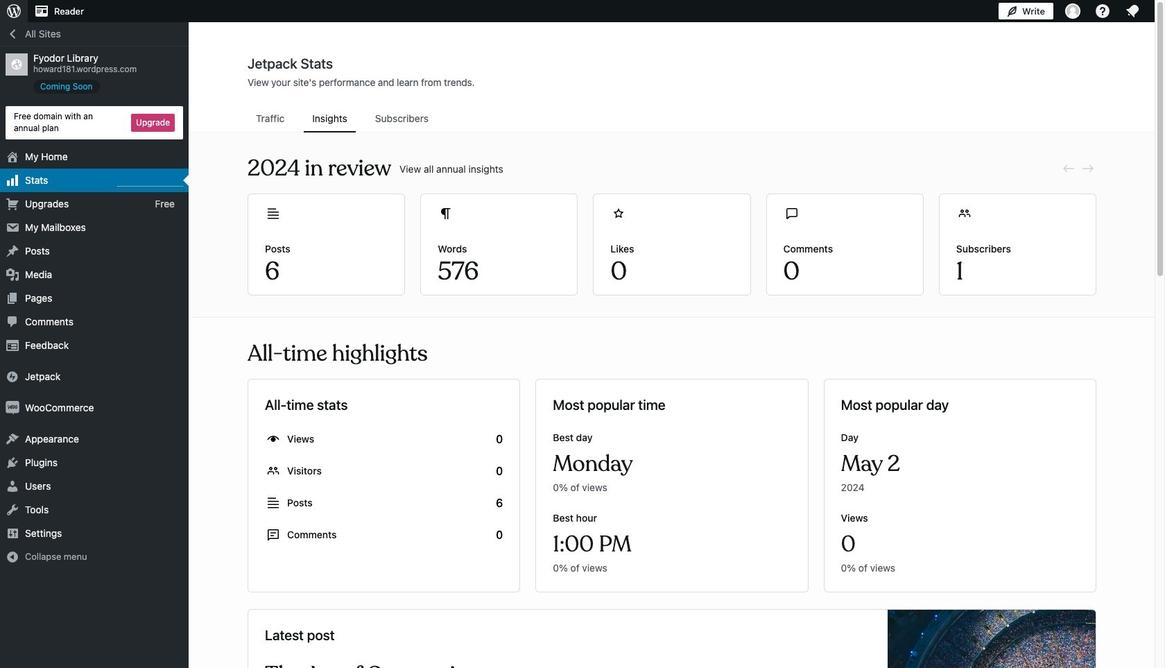 Task type: describe. For each thing, give the bounding box(es) containing it.
manage your notifications image
[[1125, 3, 1141, 19]]

my profile image
[[1066, 3, 1081, 19]]

help image
[[1095, 3, 1111, 19]]

1 img image from the top
[[6, 370, 19, 383]]

highest hourly views 0 image
[[117, 177, 183, 186]]

2 img image from the top
[[6, 401, 19, 415]]



Task type: vqa. For each thing, say whether or not it's contained in the screenshot.
Manage Your Sites icon
yes



Task type: locate. For each thing, give the bounding box(es) containing it.
img image
[[6, 370, 19, 383], [6, 401, 19, 415]]

thumbnail for a post titled "the art of connection " image
[[888, 610, 1096, 668]]

manage your sites image
[[6, 3, 22, 19]]

main content
[[189, 55, 1155, 668]]

1 vertical spatial img image
[[6, 401, 19, 415]]

menu
[[248, 106, 1097, 133]]

0 vertical spatial img image
[[6, 370, 19, 383]]



